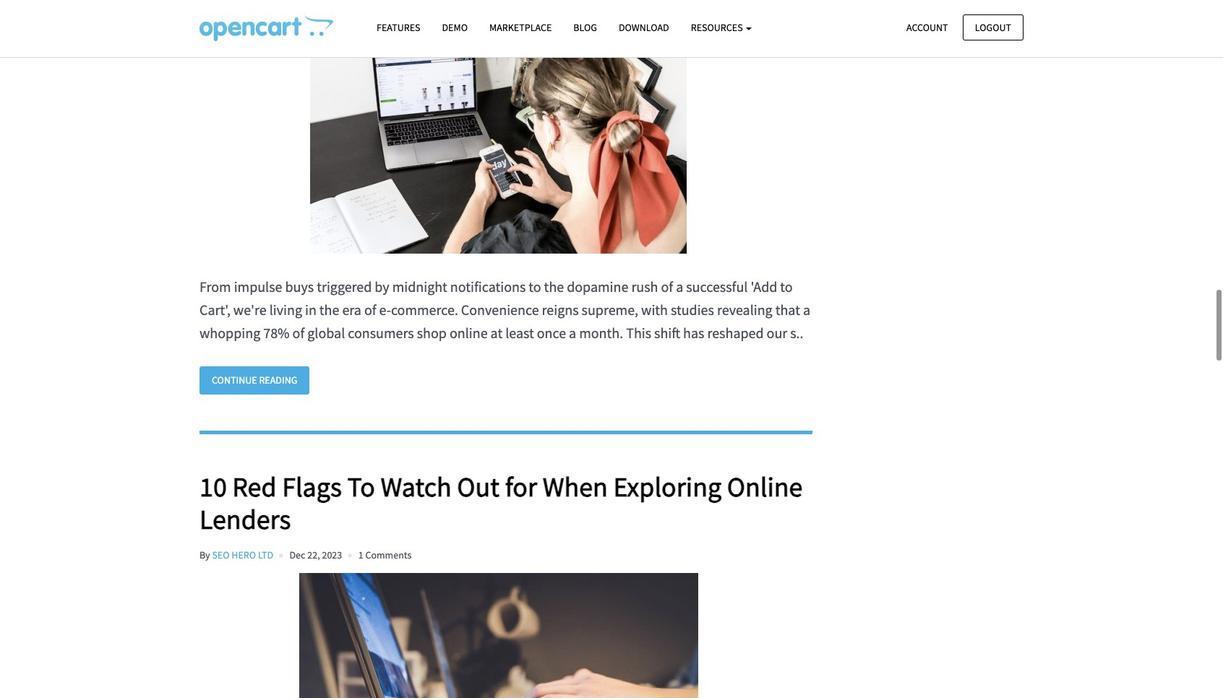 Task type: describe. For each thing, give the bounding box(es) containing it.
comments
[[366, 549, 412, 562]]

out
[[457, 470, 500, 504]]

exploring
[[614, 470, 722, 504]]

ltd
[[258, 549, 273, 562]]

features link
[[366, 15, 431, 41]]

triggered
[[317, 278, 372, 296]]

s..
[[791, 324, 804, 342]]

0 vertical spatial the
[[544, 278, 564, 296]]

online
[[727, 470, 803, 504]]

lenders
[[200, 503, 291, 537]]

successful
[[687, 278, 748, 296]]

marketplace
[[490, 21, 552, 34]]

notifications
[[450, 278, 526, 296]]

reshaped
[[708, 324, 764, 342]]

10 red flags to watch out for when exploring online lenders link
[[200, 470, 813, 537]]

when
[[543, 470, 608, 504]]

logout link
[[963, 14, 1024, 40]]

1
[[358, 549, 364, 562]]

convenience
[[461, 301, 539, 319]]

revealing
[[717, 301, 773, 319]]

blog link
[[563, 15, 608, 41]]

rush
[[632, 278, 659, 296]]

dec
[[290, 549, 306, 562]]

account link
[[895, 14, 961, 40]]

demo link
[[431, 15, 479, 41]]

dopamine
[[567, 278, 629, 296]]

consumers
[[348, 324, 414, 342]]

for
[[505, 470, 537, 504]]

we're
[[234, 301, 267, 319]]

from
[[200, 278, 231, 296]]

studies
[[671, 301, 715, 319]]

reigns
[[542, 301, 579, 319]]

10 red flags to watch out for when exploring online lenders
[[200, 470, 803, 537]]

blog
[[574, 21, 597, 34]]

10
[[200, 470, 227, 504]]

flags
[[282, 470, 342, 504]]

midnight
[[392, 278, 448, 296]]

continue reading link
[[200, 367, 310, 395]]

from impulse buys triggered by midnight notifications to the dopamine rush of a successful 'add to cart', we're living in the era of e-commerce. convenience reigns supreme, with studies revealing that a whopping 78% of global consumers shop online at least once a month. this shift has reshaped our s..
[[200, 278, 811, 342]]

online
[[450, 324, 488, 342]]

0 vertical spatial of
[[661, 278, 673, 296]]

1 horizontal spatial of
[[364, 301, 377, 319]]

watch
[[381, 470, 452, 504]]

at
[[491, 324, 503, 342]]

our
[[767, 324, 788, 342]]

2 to from the left
[[781, 278, 793, 296]]

has
[[684, 324, 705, 342]]

resources
[[691, 21, 745, 34]]

22,
[[308, 549, 320, 562]]

buys
[[285, 278, 314, 296]]

reading
[[259, 374, 298, 387]]

marketplace link
[[479, 15, 563, 41]]

shift
[[655, 324, 681, 342]]

supreme,
[[582, 301, 639, 319]]

with
[[642, 301, 668, 319]]

0 horizontal spatial a
[[569, 324, 577, 342]]

whopping
[[200, 324, 261, 342]]

seo
[[212, 549, 230, 562]]

2023
[[322, 549, 342, 562]]



Task type: locate. For each thing, give the bounding box(es) containing it.
2 vertical spatial of
[[293, 324, 305, 342]]

month.
[[579, 324, 624, 342]]

a
[[676, 278, 684, 296], [803, 301, 811, 319], [569, 324, 577, 342]]

resources link
[[680, 15, 763, 41]]

1 horizontal spatial the
[[544, 278, 564, 296]]

download
[[619, 21, 670, 34]]

download link
[[608, 15, 680, 41]]

0 horizontal spatial the
[[320, 301, 340, 319]]

by
[[375, 278, 390, 296]]

once
[[537, 324, 566, 342]]

this
[[626, 324, 652, 342]]

continue
[[212, 374, 257, 387]]

0 horizontal spatial to
[[529, 278, 541, 296]]

impulse
[[234, 278, 282, 296]]

of left e-
[[364, 301, 377, 319]]

living
[[270, 301, 302, 319]]

cart',
[[200, 301, 231, 319]]

hero
[[232, 549, 256, 562]]

0 vertical spatial a
[[676, 278, 684, 296]]

'add
[[751, 278, 778, 296]]

account
[[907, 21, 949, 34]]

1 horizontal spatial a
[[676, 278, 684, 296]]

1 vertical spatial of
[[364, 301, 377, 319]]

2 horizontal spatial of
[[661, 278, 673, 296]]

1 vertical spatial the
[[320, 301, 340, 319]]

the up reigns
[[544, 278, 564, 296]]

the
[[544, 278, 564, 296], [320, 301, 340, 319]]

to up convenience
[[529, 278, 541, 296]]

1 horizontal spatial to
[[781, 278, 793, 296]]

least
[[506, 324, 534, 342]]

a right that
[[803, 301, 811, 319]]

of right rush
[[661, 278, 673, 296]]

dec 22, 2023
[[290, 549, 342, 562]]

the right in
[[320, 301, 340, 319]]

a right once
[[569, 324, 577, 342]]

navigating the evolving landscape of the consumer mind in e-commerce image
[[200, 3, 798, 254]]

opencart - blog image
[[200, 15, 333, 41]]

of
[[661, 278, 673, 296], [364, 301, 377, 319], [293, 324, 305, 342]]

0 horizontal spatial of
[[293, 324, 305, 342]]

commerce.
[[391, 301, 458, 319]]

shop
[[417, 324, 447, 342]]

1 to from the left
[[529, 278, 541, 296]]

red
[[232, 470, 277, 504]]

2 vertical spatial a
[[569, 324, 577, 342]]

features
[[377, 21, 421, 34]]

10 red flags to watch out for when exploring online lenders image
[[200, 573, 798, 699]]

seo hero ltd link
[[212, 549, 273, 562]]

in
[[305, 301, 317, 319]]

a up studies
[[676, 278, 684, 296]]

to right "'add"
[[781, 278, 793, 296]]

continue reading
[[212, 374, 298, 387]]

of right 78%
[[293, 324, 305, 342]]

1 comments
[[358, 549, 412, 562]]

that
[[776, 301, 801, 319]]

logout
[[976, 21, 1012, 34]]

global
[[308, 324, 345, 342]]

1 vertical spatial a
[[803, 301, 811, 319]]

demo
[[442, 21, 468, 34]]

by seo hero ltd
[[200, 549, 273, 562]]

78%
[[263, 324, 290, 342]]

2 horizontal spatial a
[[803, 301, 811, 319]]

era
[[342, 301, 362, 319]]

by
[[200, 549, 210, 562]]

to
[[347, 470, 375, 504]]

to
[[529, 278, 541, 296], [781, 278, 793, 296]]

e-
[[379, 301, 391, 319]]



Task type: vqa. For each thing, say whether or not it's contained in the screenshot.
Username TEXT BOX
no



